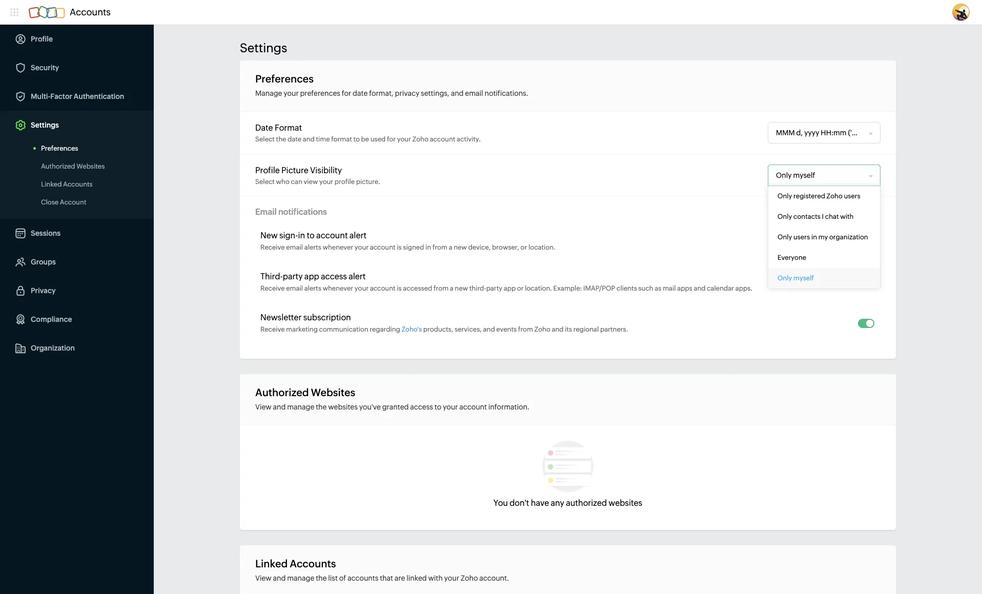 Task type: vqa. For each thing, say whether or not it's contained in the screenshot.
password inside the Use application-specific passwords instead of your account password to access your Zoho account from third-party applications
no



Task type: describe. For each thing, give the bounding box(es) containing it.
the for authorized websites
[[316, 403, 327, 411]]

everyone
[[778, 254, 806, 261]]

email for new sign-in to account alert
[[286, 244, 303, 251]]

the for linked accounts
[[316, 574, 327, 582]]

1 horizontal spatial with
[[840, 213, 854, 220]]

mail
[[663, 285, 676, 292]]

close
[[41, 198, 59, 206]]

have
[[531, 498, 549, 508]]

are
[[395, 574, 405, 582]]

zoho's
[[402, 326, 422, 333]]

browser,
[[492, 244, 519, 251]]

accounts for linked accounts
[[63, 180, 93, 188]]

multi-
[[31, 92, 50, 100]]

manage for accounts
[[287, 574, 314, 582]]

receive email alerts whenever your account is signed in from a new device, browser, or location.
[[260, 244, 556, 251]]

profile
[[335, 178, 355, 185]]

0 horizontal spatial settings
[[31, 121, 59, 129]]

events
[[496, 326, 517, 333]]

1 vertical spatial new
[[455, 285, 468, 292]]

and inside date format select the date and time format to be used for your zoho account activity.
[[303, 135, 315, 143]]

accounts
[[348, 574, 379, 582]]

sessions
[[31, 229, 61, 237]]

your inside preferences manage your preferences for date format, privacy settings, and email notifications.
[[284, 89, 299, 97]]

is for third-party app access alert
[[397, 285, 402, 292]]

zoho inside date format select the date and time format to be used for your zoho account activity.
[[412, 135, 428, 143]]

such
[[639, 285, 654, 292]]

sign-
[[279, 231, 298, 240]]

format
[[331, 135, 352, 143]]

1 horizontal spatial in
[[426, 244, 431, 251]]

manage
[[255, 89, 282, 97]]

that
[[380, 574, 393, 582]]

picture
[[281, 165, 309, 175]]

the inside date format select the date and time format to be used for your zoho account activity.
[[276, 135, 286, 143]]

location. for new sign-in to account alert
[[529, 244, 556, 251]]

zoho's link
[[402, 326, 422, 333]]

for inside preferences manage your preferences for date format, privacy settings, and email notifications.
[[342, 89, 351, 97]]

linked accounts
[[41, 180, 93, 188]]

1 vertical spatial party
[[486, 285, 502, 292]]

you
[[494, 498, 508, 508]]

to inside date format select the date and time format to be used for your zoho account activity.
[[353, 135, 360, 143]]

0 horizontal spatial access
[[321, 272, 347, 281]]

access inside authorized websites view and manage the websites you've granted access to your account information.
[[410, 403, 433, 411]]

1 vertical spatial websites
[[609, 498, 642, 508]]

compliance
[[31, 315, 72, 323]]

newsletter
[[260, 313, 302, 322]]

1 vertical spatial users
[[794, 233, 810, 241]]

account
[[60, 198, 86, 206]]

third-party app access alert
[[260, 272, 366, 281]]

partners.
[[600, 326, 628, 333]]

notifications.
[[485, 89, 528, 97]]

whenever for account
[[323, 244, 353, 251]]

you've
[[359, 403, 381, 411]]

date format select the date and time format to be used for your zoho account activity.
[[255, 123, 481, 143]]

from for services,
[[518, 326, 533, 333]]

only contacts i chat with
[[778, 213, 854, 220]]

preferences for preferences manage your preferences for date format, privacy settings, and email notifications.
[[255, 73, 314, 85]]

0 vertical spatial a
[[449, 244, 452, 251]]

receive for third-
[[260, 285, 285, 292]]

3 receive from the top
[[260, 326, 285, 333]]

used
[[371, 135, 386, 143]]

your inside date format select the date and time format to be used for your zoho account activity.
[[397, 135, 411, 143]]

myself
[[794, 274, 814, 282]]

any
[[551, 498, 564, 508]]

registered
[[794, 192, 825, 200]]

only myself
[[778, 274, 814, 282]]

websites inside authorized websites view and manage the websites you've granted access to your account information.
[[328, 403, 358, 411]]

authorized for authorized websites
[[41, 163, 75, 170]]

0 horizontal spatial to
[[307, 231, 315, 240]]

marketing
[[286, 326, 318, 333]]

from for is
[[433, 244, 448, 251]]

profile picture visibility select who can view your profile picture.
[[255, 165, 380, 185]]

third-
[[469, 285, 486, 292]]

regarding
[[370, 326, 400, 333]]

example:
[[553, 285, 582, 292]]

security
[[31, 64, 59, 72]]

activity.
[[457, 135, 481, 143]]

device,
[[468, 244, 491, 251]]

email notifications
[[255, 207, 327, 217]]

alerts for access
[[304, 285, 321, 292]]

my
[[819, 233, 828, 241]]

services,
[[455, 326, 482, 333]]

communication
[[319, 326, 368, 333]]

for inside date format select the date and time format to be used for your zoho account activity.
[[387, 135, 396, 143]]

new
[[260, 231, 278, 240]]

you don't have any authorized websites
[[494, 498, 642, 508]]

information.
[[488, 403, 529, 411]]

preferences manage your preferences for date format, privacy settings, and email notifications.
[[255, 73, 528, 97]]

authorized for authorized websites view and manage the websites you've granted access to your account information.
[[255, 387, 309, 398]]

settings,
[[421, 89, 449, 97]]

manage for websites
[[287, 403, 314, 411]]

zoho left the its on the right of the page
[[534, 326, 550, 333]]

and inside authorized websites view and manage the websites you've granted access to your account information.
[[273, 403, 286, 411]]

zoho up chat
[[827, 192, 843, 200]]

regional
[[574, 326, 599, 333]]

preferences
[[300, 89, 340, 97]]

imap/pop
[[583, 285, 615, 292]]

view for authorized websites
[[255, 403, 272, 411]]

format,
[[369, 89, 394, 97]]

0 vertical spatial alert
[[350, 231, 367, 240]]

organization
[[829, 233, 868, 241]]

or for third-party app access alert
[[517, 285, 524, 292]]

zoho inside linked accounts view and manage the list of accounts that are linked with your zoho account.
[[461, 574, 478, 582]]

products,
[[423, 326, 453, 333]]

authorized websites view and manage the websites you've granted access to your account information.
[[255, 387, 529, 411]]

only for only registered zoho users
[[778, 192, 792, 200]]

privacy
[[395, 89, 419, 97]]

close account
[[41, 198, 86, 206]]

account inside date format select the date and time format to be used for your zoho account activity.
[[430, 135, 455, 143]]

new sign-in to account alert
[[260, 231, 367, 240]]

account left signed
[[370, 244, 396, 251]]

websites for authorized websites view and manage the websites you've granted access to your account information.
[[311, 387, 355, 398]]

in for sign-
[[298, 231, 305, 240]]

account.
[[479, 574, 509, 582]]

authorized websites
[[41, 163, 105, 170]]

or for new sign-in to account alert
[[521, 244, 527, 251]]

view
[[304, 178, 318, 185]]

1 horizontal spatial users
[[844, 192, 861, 200]]

multi-factor authentication
[[31, 92, 124, 100]]

linked accounts view and manage the list of accounts that are linked with your zoho account.
[[255, 558, 509, 582]]



Task type: locate. For each thing, give the bounding box(es) containing it.
email
[[255, 207, 277, 217]]

0 vertical spatial date
[[353, 89, 368, 97]]

contacts
[[794, 213, 821, 220]]

2 vertical spatial email
[[286, 285, 303, 292]]

None field
[[768, 123, 869, 143], [768, 165, 869, 186], [768, 123, 869, 143], [768, 165, 869, 186]]

preferences
[[255, 73, 314, 85], [41, 145, 78, 152]]

subscription
[[303, 313, 351, 322]]

0 vertical spatial receive
[[260, 244, 285, 251]]

don't
[[510, 498, 529, 508]]

0 vertical spatial from
[[433, 244, 448, 251]]

0 vertical spatial or
[[521, 244, 527, 251]]

0 vertical spatial whenever
[[323, 244, 353, 251]]

granted
[[382, 403, 409, 411]]

signed
[[403, 244, 424, 251]]

0 horizontal spatial authorized
[[41, 163, 75, 170]]

alerts down third-party app access alert
[[304, 285, 321, 292]]

select
[[255, 135, 275, 143], [255, 178, 275, 185]]

account left the accessed
[[370, 285, 396, 292]]

0 vertical spatial authorized
[[41, 163, 75, 170]]

1 horizontal spatial app
[[504, 285, 516, 292]]

location. right browser,
[[529, 244, 556, 251]]

select down date
[[255, 135, 275, 143]]

2 view from the top
[[255, 574, 272, 582]]

view
[[255, 403, 272, 411], [255, 574, 272, 582]]

in left the my
[[812, 233, 817, 241]]

1 vertical spatial from
[[434, 285, 449, 292]]

with right linked at the left of the page
[[428, 574, 443, 582]]

privacy
[[31, 287, 56, 295]]

0 horizontal spatial websites
[[328, 403, 358, 411]]

1 horizontal spatial party
[[486, 285, 502, 292]]

account inside authorized websites view and manage the websites you've granted access to your account information.
[[459, 403, 487, 411]]

1 vertical spatial to
[[307, 231, 315, 240]]

email for third-party app access alert
[[286, 285, 303, 292]]

0 vertical spatial the
[[276, 135, 286, 143]]

a left device,
[[449, 244, 452, 251]]

preferences for preferences
[[41, 145, 78, 152]]

account left 'activity.'
[[430, 135, 455, 143]]

apps.
[[736, 285, 753, 292]]

view inside linked accounts view and manage the list of accounts that are linked with your zoho account.
[[255, 574, 272, 582]]

linked inside linked accounts view and manage the list of accounts that are linked with your zoho account.
[[255, 558, 288, 570]]

in right signed
[[426, 244, 431, 251]]

in for users
[[812, 233, 817, 241]]

authorized
[[566, 498, 607, 508]]

for right used
[[387, 135, 396, 143]]

from right the accessed
[[434, 285, 449, 292]]

as
[[655, 285, 662, 292]]

1 vertical spatial a
[[450, 285, 454, 292]]

websites left you've
[[328, 403, 358, 411]]

date
[[255, 123, 273, 133]]

preferences inside preferences manage your preferences for date format, privacy settings, and email notifications.
[[255, 73, 314, 85]]

0 vertical spatial email
[[465, 89, 483, 97]]

2 select from the top
[[255, 178, 275, 185]]

1 horizontal spatial preferences
[[255, 73, 314, 85]]

1 horizontal spatial for
[[387, 135, 396, 143]]

1 horizontal spatial access
[[410, 403, 433, 411]]

profile up who
[[255, 165, 280, 175]]

select inside profile picture visibility select who can view your profile picture.
[[255, 178, 275, 185]]

i
[[822, 213, 824, 220]]

0 vertical spatial is
[[397, 244, 402, 251]]

be
[[361, 135, 369, 143]]

2 vertical spatial the
[[316, 574, 327, 582]]

receive email alerts whenever your account is accessed from a new third-party app or location. example: imap/pop clients such as mail apps and calendar apps.
[[260, 285, 753, 292]]

select inside date format select the date and time format to be used for your zoho account activity.
[[255, 135, 275, 143]]

email down third-party app access alert
[[286, 285, 303, 292]]

2 horizontal spatial in
[[812, 233, 817, 241]]

0 horizontal spatial with
[[428, 574, 443, 582]]

1 horizontal spatial to
[[353, 135, 360, 143]]

linked for linked accounts
[[41, 180, 62, 188]]

0 vertical spatial manage
[[287, 403, 314, 411]]

only registered zoho users
[[778, 192, 861, 200]]

manage
[[287, 403, 314, 411], [287, 574, 314, 582]]

1 vertical spatial select
[[255, 178, 275, 185]]

2 vertical spatial accounts
[[290, 558, 336, 570]]

1 whenever from the top
[[323, 244, 353, 251]]

manage inside authorized websites view and manage the websites you've granted access to your account information.
[[287, 403, 314, 411]]

2 only from the top
[[778, 213, 792, 220]]

select left who
[[255, 178, 275, 185]]

1 horizontal spatial settings
[[240, 41, 287, 55]]

access right the granted
[[410, 403, 433, 411]]

1 horizontal spatial profile
[[255, 165, 280, 175]]

for right preferences
[[342, 89, 351, 97]]

from right events on the right
[[518, 326, 533, 333]]

only left registered
[[778, 192, 792, 200]]

with
[[840, 213, 854, 220], [428, 574, 443, 582]]

1 vertical spatial authorized
[[255, 387, 309, 398]]

alerts down 'new sign-in to account alert'
[[304, 244, 321, 251]]

to right sign- at the top left of page
[[307, 231, 315, 240]]

date inside preferences manage your preferences for date format, privacy settings, and email notifications.
[[353, 89, 368, 97]]

organization
[[31, 344, 75, 352]]

is left signed
[[397, 244, 402, 251]]

0 horizontal spatial preferences
[[41, 145, 78, 152]]

1 vertical spatial profile
[[255, 165, 280, 175]]

0 vertical spatial alerts
[[304, 244, 321, 251]]

only up everyone
[[778, 233, 792, 241]]

receive marketing communication regarding zoho's products, services, and events from zoho and its regional partners.
[[260, 326, 628, 333]]

the inside linked accounts view and manage the list of accounts that are linked with your zoho account.
[[316, 574, 327, 582]]

users down 'contacts'
[[794, 233, 810, 241]]

0 vertical spatial settings
[[240, 41, 287, 55]]

1 horizontal spatial websites
[[609, 498, 642, 508]]

1 vertical spatial email
[[286, 244, 303, 251]]

new
[[454, 244, 467, 251], [455, 285, 468, 292]]

1 vertical spatial alert
[[349, 272, 366, 281]]

with inside linked accounts view and manage the list of accounts that are linked with your zoho account.
[[428, 574, 443, 582]]

party down sign- at the top left of page
[[283, 272, 303, 281]]

alert
[[350, 231, 367, 240], [349, 272, 366, 281]]

zoho left account.
[[461, 574, 478, 582]]

0 vertical spatial access
[[321, 272, 347, 281]]

the inside authorized websites view and manage the websites you've granted access to your account information.
[[316, 403, 327, 411]]

0 vertical spatial linked
[[41, 180, 62, 188]]

is for new sign-in to account alert
[[397, 244, 402, 251]]

manage inside linked accounts view and manage the list of accounts that are linked with your zoho account.
[[287, 574, 314, 582]]

2 alerts from the top
[[304, 285, 321, 292]]

1 only from the top
[[778, 192, 792, 200]]

app
[[304, 272, 319, 281], [504, 285, 516, 292]]

access
[[321, 272, 347, 281], [410, 403, 433, 411]]

account left information.
[[459, 403, 487, 411]]

preferences up the manage
[[255, 73, 314, 85]]

1 vertical spatial view
[[255, 574, 272, 582]]

your inside profile picture visibility select who can view your profile picture.
[[319, 178, 333, 185]]

1 vertical spatial manage
[[287, 574, 314, 582]]

a
[[449, 244, 452, 251], [450, 285, 454, 292]]

1 vertical spatial receive
[[260, 285, 285, 292]]

linked
[[41, 180, 62, 188], [255, 558, 288, 570]]

new left third-
[[455, 285, 468, 292]]

for
[[342, 89, 351, 97], [387, 135, 396, 143]]

1 horizontal spatial linked
[[255, 558, 288, 570]]

1 is from the top
[[397, 244, 402, 251]]

0 vertical spatial to
[[353, 135, 360, 143]]

1 vertical spatial alerts
[[304, 285, 321, 292]]

1 vertical spatial whenever
[[323, 285, 353, 292]]

websites inside authorized websites view and manage the websites you've granted access to your account information.
[[311, 387, 355, 398]]

1 vertical spatial with
[[428, 574, 443, 582]]

1 vertical spatial location.
[[525, 285, 552, 292]]

from right signed
[[433, 244, 448, 251]]

whenever down 'new sign-in to account alert'
[[323, 244, 353, 251]]

with right chat
[[840, 213, 854, 220]]

party
[[283, 272, 303, 281], [486, 285, 502, 292]]

receive down third-
[[260, 285, 285, 292]]

only for only contacts i chat with
[[778, 213, 792, 220]]

0 vertical spatial with
[[840, 213, 854, 220]]

or right third-
[[517, 285, 524, 292]]

0 vertical spatial preferences
[[255, 73, 314, 85]]

groups
[[31, 258, 56, 266]]

0 vertical spatial location.
[[529, 244, 556, 251]]

1 vertical spatial accounts
[[63, 180, 93, 188]]

profile
[[31, 35, 53, 43], [255, 165, 280, 175]]

0 horizontal spatial websites
[[77, 163, 105, 170]]

1 horizontal spatial date
[[353, 89, 368, 97]]

picture.
[[356, 178, 380, 185]]

zoho
[[412, 135, 428, 143], [827, 192, 843, 200], [534, 326, 550, 333], [461, 574, 478, 582]]

2 whenever from the top
[[323, 285, 353, 292]]

date inside date format select the date and time format to be used for your zoho account activity.
[[288, 135, 302, 143]]

0 horizontal spatial app
[[304, 272, 319, 281]]

alerts
[[304, 244, 321, 251], [304, 285, 321, 292]]

party down browser,
[[486, 285, 502, 292]]

calendar
[[707, 285, 734, 292]]

profile up security on the top left of page
[[31, 35, 53, 43]]

2 vertical spatial receive
[[260, 326, 285, 333]]

whenever down third-party app access alert
[[323, 285, 353, 292]]

1 vertical spatial or
[[517, 285, 524, 292]]

0 horizontal spatial in
[[298, 231, 305, 240]]

new left device,
[[454, 244, 467, 251]]

0 vertical spatial websites
[[77, 163, 105, 170]]

1 vertical spatial app
[[504, 285, 516, 292]]

1 vertical spatial preferences
[[41, 145, 78, 152]]

alerts for to
[[304, 244, 321, 251]]

only
[[778, 192, 792, 200], [778, 213, 792, 220], [778, 233, 792, 241], [778, 274, 792, 282]]

in down notifications
[[298, 231, 305, 240]]

1 vertical spatial the
[[316, 403, 327, 411]]

1 alerts from the top
[[304, 244, 321, 251]]

1 select from the top
[[255, 135, 275, 143]]

0 horizontal spatial party
[[283, 272, 303, 281]]

0 vertical spatial select
[[255, 135, 275, 143]]

profile for profile picture visibility select who can view your profile picture.
[[255, 165, 280, 175]]

whenever for alert
[[323, 285, 353, 292]]

profile inside profile picture visibility select who can view your profile picture.
[[255, 165, 280, 175]]

location. for third-party app access alert
[[525, 285, 552, 292]]

0 vertical spatial party
[[283, 272, 303, 281]]

zoho right used
[[412, 135, 428, 143]]

0 vertical spatial for
[[342, 89, 351, 97]]

a left third-
[[450, 285, 454, 292]]

date left format,
[[353, 89, 368, 97]]

your inside authorized websites view and manage the websites you've granted access to your account information.
[[443, 403, 458, 411]]

is left the accessed
[[397, 285, 402, 292]]

email
[[465, 89, 483, 97], [286, 244, 303, 251], [286, 285, 303, 292]]

clients
[[617, 285, 637, 292]]

1 horizontal spatial authorized
[[255, 387, 309, 398]]

1 vertical spatial settings
[[31, 121, 59, 129]]

1 vertical spatial websites
[[311, 387, 355, 398]]

its
[[565, 326, 572, 333]]

settings down multi- at the top
[[31, 121, 59, 129]]

view inside authorized websites view and manage the websites you've granted access to your account information.
[[255, 403, 272, 411]]

0 vertical spatial view
[[255, 403, 272, 411]]

your
[[284, 89, 299, 97], [397, 135, 411, 143], [319, 178, 333, 185], [355, 244, 369, 251], [355, 285, 369, 292], [443, 403, 458, 411], [444, 574, 459, 582]]

list
[[328, 574, 338, 582]]

websites
[[77, 163, 105, 170], [311, 387, 355, 398]]

email inside preferences manage your preferences for date format, privacy settings, and email notifications.
[[465, 89, 483, 97]]

authentication
[[74, 92, 124, 100]]

0 horizontal spatial date
[[288, 135, 302, 143]]

your inside linked accounts view and manage the list of accounts that are linked with your zoho account.
[[444, 574, 459, 582]]

1 vertical spatial for
[[387, 135, 396, 143]]

the down the 'format'
[[276, 135, 286, 143]]

1 receive from the top
[[260, 244, 285, 251]]

or right browser,
[[521, 244, 527, 251]]

to inside authorized websites view and manage the websites you've granted access to your account information.
[[435, 403, 442, 411]]

0 vertical spatial users
[[844, 192, 861, 200]]

chat
[[825, 213, 839, 220]]

receive down newsletter
[[260, 326, 285, 333]]

to left be
[[353, 135, 360, 143]]

and inside preferences manage your preferences for date format, privacy settings, and email notifications.
[[451, 89, 464, 97]]

can
[[291, 178, 302, 185]]

authorized inside authorized websites view and manage the websites you've granted access to your account information.
[[255, 387, 309, 398]]

the left you've
[[316, 403, 327, 411]]

preferences up authorized websites
[[41, 145, 78, 152]]

1 view from the top
[[255, 403, 272, 411]]

2 is from the top
[[397, 285, 402, 292]]

account down notifications
[[316, 231, 348, 240]]

1 horizontal spatial websites
[[311, 387, 355, 398]]

only users in my organization
[[778, 233, 868, 241]]

3 only from the top
[[778, 233, 792, 241]]

access up subscription
[[321, 272, 347, 281]]

4 only from the top
[[778, 274, 792, 282]]

third-
[[260, 272, 283, 281]]

and inside linked accounts view and manage the list of accounts that are linked with your zoho account.
[[273, 574, 286, 582]]

date down the 'format'
[[288, 135, 302, 143]]

from
[[433, 244, 448, 251], [434, 285, 449, 292], [518, 326, 533, 333]]

2 vertical spatial from
[[518, 326, 533, 333]]

linked
[[407, 574, 427, 582]]

factor
[[50, 92, 72, 100]]

location. left the example:
[[525, 285, 552, 292]]

format
[[275, 123, 302, 133]]

linked for linked accounts view and manage the list of accounts that are linked with your zoho account.
[[255, 558, 288, 570]]

profile for profile
[[31, 35, 53, 43]]

who
[[276, 178, 290, 185]]

newsletter subscription
[[260, 313, 351, 322]]

visibility
[[310, 165, 342, 175]]

only for only myself
[[778, 274, 792, 282]]

settings up the manage
[[240, 41, 287, 55]]

2 manage from the top
[[287, 574, 314, 582]]

of
[[339, 574, 346, 582]]

0 horizontal spatial users
[[794, 233, 810, 241]]

websites for authorized websites
[[77, 163, 105, 170]]

websites right authorized
[[609, 498, 642, 508]]

1 vertical spatial date
[[288, 135, 302, 143]]

0 horizontal spatial profile
[[31, 35, 53, 43]]

0 vertical spatial new
[[454, 244, 467, 251]]

view for linked accounts
[[255, 574, 272, 582]]

0 horizontal spatial linked
[[41, 180, 62, 188]]

email left notifications.
[[465, 89, 483, 97]]

accounts for linked accounts view and manage the list of accounts that are linked with your zoho account.
[[290, 558, 336, 570]]

0 vertical spatial websites
[[328, 403, 358, 411]]

2 receive from the top
[[260, 285, 285, 292]]

0 vertical spatial accounts
[[70, 7, 111, 17]]

notifications
[[278, 207, 327, 217]]

1 vertical spatial access
[[410, 403, 433, 411]]

0 vertical spatial app
[[304, 272, 319, 281]]

apps
[[677, 285, 693, 292]]

1 vertical spatial linked
[[255, 558, 288, 570]]

2 vertical spatial to
[[435, 403, 442, 411]]

users up the organization
[[844, 192, 861, 200]]

only left myself
[[778, 274, 792, 282]]

only left 'contacts'
[[778, 213, 792, 220]]

0 horizontal spatial for
[[342, 89, 351, 97]]

0 vertical spatial profile
[[31, 35, 53, 43]]

receive for new
[[260, 244, 285, 251]]

receive down 'new'
[[260, 244, 285, 251]]

2 horizontal spatial to
[[435, 403, 442, 411]]

location.
[[529, 244, 556, 251], [525, 285, 552, 292]]

accounts inside linked accounts view and manage the list of accounts that are linked with your zoho account.
[[290, 558, 336, 570]]

time
[[316, 135, 330, 143]]

the left list at the left of page
[[316, 574, 327, 582]]

only for only users in my organization
[[778, 233, 792, 241]]

to right the granted
[[435, 403, 442, 411]]

1 manage from the top
[[287, 403, 314, 411]]

accessed
[[403, 285, 432, 292]]

1 vertical spatial is
[[397, 285, 402, 292]]

email down sign- at the top left of page
[[286, 244, 303, 251]]



